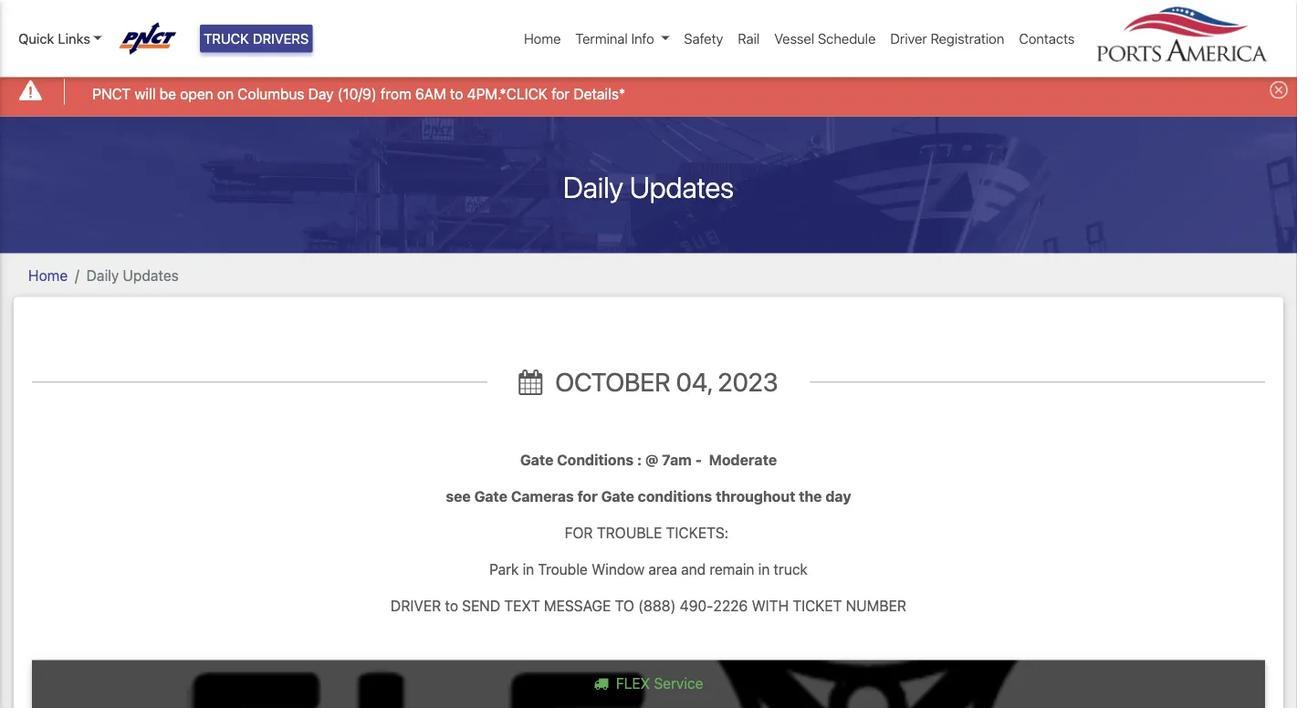 Task type: vqa. For each thing, say whether or not it's contained in the screenshot.
the entrance
no



Task type: locate. For each thing, give the bounding box(es) containing it.
for down conditions
[[578, 488, 598, 505]]

on
[[217, 85, 234, 102]]

truck
[[774, 561, 808, 578]]

0 vertical spatial home link
[[517, 21, 568, 56]]

trouble
[[538, 561, 588, 578]]

gate up trouble at the bottom of the page
[[601, 488, 635, 505]]

0 vertical spatial home
[[524, 31, 561, 47]]

pnct
[[92, 85, 131, 102]]

2 in from the left
[[759, 561, 770, 578]]

flex
[[616, 675, 650, 693]]

to right the 6am
[[450, 85, 463, 102]]

pnct will be open on columbus day (10/9) from 6am to 4pm.*click for details* alert
[[0, 67, 1298, 117]]

with
[[752, 597, 789, 615]]

conditions
[[557, 451, 634, 469]]

home
[[524, 31, 561, 47], [28, 267, 68, 284]]

gate
[[521, 451, 554, 469], [475, 488, 508, 505], [601, 488, 635, 505]]

to left send
[[445, 597, 458, 615]]

safety link
[[677, 21, 731, 56]]

gate conditions : @ 7am -  moderate
[[521, 451, 777, 469]]

terminal
[[576, 31, 628, 47]]

tickets:
[[666, 524, 729, 542]]

conditions
[[638, 488, 713, 505]]

message
[[544, 597, 611, 615]]

:
[[637, 451, 642, 469]]

service
[[654, 675, 704, 693]]

490-
[[680, 597, 714, 615]]

quick links
[[18, 31, 90, 47]]

daily
[[563, 170, 624, 204], [86, 267, 119, 284]]

driver
[[391, 597, 441, 615]]

1 horizontal spatial home link
[[517, 21, 568, 56]]

october 04, 2023
[[550, 367, 779, 397]]

0 vertical spatial to
[[450, 85, 463, 102]]

home link
[[517, 21, 568, 56], [28, 267, 68, 284]]

cameras
[[511, 488, 574, 505]]

in right park
[[523, 561, 534, 578]]

in
[[523, 561, 534, 578], [759, 561, 770, 578]]

drivers
[[253, 31, 309, 47]]

0 vertical spatial updates
[[630, 170, 734, 204]]

flex service
[[612, 675, 704, 693]]

to
[[450, 85, 463, 102], [445, 597, 458, 615]]

1 vertical spatial to
[[445, 597, 458, 615]]

1 vertical spatial home
[[28, 267, 68, 284]]

schedule
[[818, 31, 876, 47]]

details*
[[574, 85, 626, 102]]

0 vertical spatial daily
[[563, 170, 624, 204]]

area
[[649, 561, 678, 578]]

for left details*
[[552, 85, 570, 102]]

moderate
[[709, 451, 777, 469]]

1 horizontal spatial daily updates
[[563, 170, 734, 204]]

to inside alert
[[450, 85, 463, 102]]

1 vertical spatial daily updates
[[86, 267, 179, 284]]

1 vertical spatial daily
[[86, 267, 119, 284]]

truck image
[[594, 677, 609, 692]]

be
[[160, 85, 176, 102]]

0 vertical spatial for
[[552, 85, 570, 102]]

contacts
[[1020, 31, 1075, 47]]

updates
[[630, 170, 734, 204], [123, 267, 179, 284]]

registration
[[931, 31, 1005, 47]]

1 horizontal spatial home
[[524, 31, 561, 47]]

quick
[[18, 31, 54, 47]]

driver
[[891, 31, 928, 47]]

1 vertical spatial for
[[578, 488, 598, 505]]

0 horizontal spatial for
[[552, 85, 570, 102]]

truck drivers
[[204, 31, 309, 47]]

0 horizontal spatial in
[[523, 561, 534, 578]]

for
[[552, 85, 570, 102], [578, 488, 598, 505]]

daily updates
[[563, 170, 734, 204], [86, 267, 179, 284]]

will
[[135, 85, 156, 102]]

pnct will be open on columbus day (10/9) from 6am to 4pm.*click for details* link
[[92, 83, 626, 105]]

-
[[696, 451, 702, 469]]

to
[[615, 597, 635, 615]]

columbus
[[238, 85, 305, 102]]

1 horizontal spatial in
[[759, 561, 770, 578]]

window
[[592, 561, 645, 578]]

from
[[381, 85, 412, 102]]

rail link
[[731, 21, 767, 56]]

vessel schedule link
[[767, 21, 884, 56]]

gate right see
[[475, 488, 508, 505]]

1 horizontal spatial for
[[578, 488, 598, 505]]

@
[[646, 451, 659, 469]]

park in trouble window area and remain in truck
[[490, 561, 808, 578]]

october
[[556, 367, 671, 397]]

0 horizontal spatial home
[[28, 267, 68, 284]]

0 horizontal spatial updates
[[123, 267, 179, 284]]

truck
[[204, 31, 249, 47]]

1 vertical spatial home link
[[28, 267, 68, 284]]

trouble
[[597, 524, 663, 542]]

0 horizontal spatial daily
[[86, 267, 119, 284]]

quick links link
[[18, 28, 102, 49]]

1 horizontal spatial gate
[[521, 451, 554, 469]]

in left truck
[[759, 561, 770, 578]]

1 vertical spatial updates
[[123, 267, 179, 284]]

gate up cameras
[[521, 451, 554, 469]]



Task type: describe. For each thing, give the bounding box(es) containing it.
2226
[[714, 597, 748, 615]]

terminal info link
[[568, 21, 677, 56]]

for trouble tickets:
[[561, 524, 737, 542]]

links
[[58, 31, 90, 47]]

pnct will be open on columbus day (10/9) from 6am to 4pm.*click for details*
[[92, 85, 626, 102]]

for inside alert
[[552, 85, 570, 102]]

(10/9)
[[338, 85, 377, 102]]

day
[[826, 488, 852, 505]]

the
[[799, 488, 823, 505]]

(888)
[[639, 597, 676, 615]]

send
[[462, 597, 501, 615]]

see gate cameras for gate conditions throughout the day
[[446, 488, 852, 505]]

calendar image
[[519, 370, 543, 395]]

0 horizontal spatial home link
[[28, 267, 68, 284]]

2023
[[718, 367, 779, 397]]

info
[[632, 31, 655, 47]]

driver to send text message to (888) 490-2226 with ticket number
[[391, 597, 907, 615]]

4pm.*click
[[467, 85, 548, 102]]

driver registration link
[[884, 21, 1012, 56]]

terminal info
[[576, 31, 655, 47]]

and
[[681, 561, 706, 578]]

park
[[490, 561, 519, 578]]

throughout
[[716, 488, 796, 505]]

ticket
[[793, 597, 843, 615]]

0 vertical spatial daily updates
[[563, 170, 734, 204]]

1 horizontal spatial updates
[[630, 170, 734, 204]]

1 in from the left
[[523, 561, 534, 578]]

1 horizontal spatial daily
[[563, 170, 624, 204]]

vessel
[[775, 31, 815, 47]]

vessel schedule
[[775, 31, 876, 47]]

number
[[846, 597, 907, 615]]

close image
[[1270, 81, 1289, 99]]

day
[[308, 85, 334, 102]]

for
[[565, 524, 593, 542]]

open
[[180, 85, 213, 102]]

04,
[[676, 367, 713, 397]]

safety
[[684, 31, 724, 47]]

2 horizontal spatial gate
[[601, 488, 635, 505]]

0 horizontal spatial daily updates
[[86, 267, 179, 284]]

truck drivers link
[[200, 25, 313, 52]]

0 horizontal spatial gate
[[475, 488, 508, 505]]

rail
[[738, 31, 760, 47]]

contacts link
[[1012, 21, 1083, 56]]

see
[[446, 488, 471, 505]]

driver registration
[[891, 31, 1005, 47]]

6am
[[415, 85, 446, 102]]

7am
[[662, 451, 692, 469]]

text
[[504, 597, 540, 615]]

remain
[[710, 561, 755, 578]]



